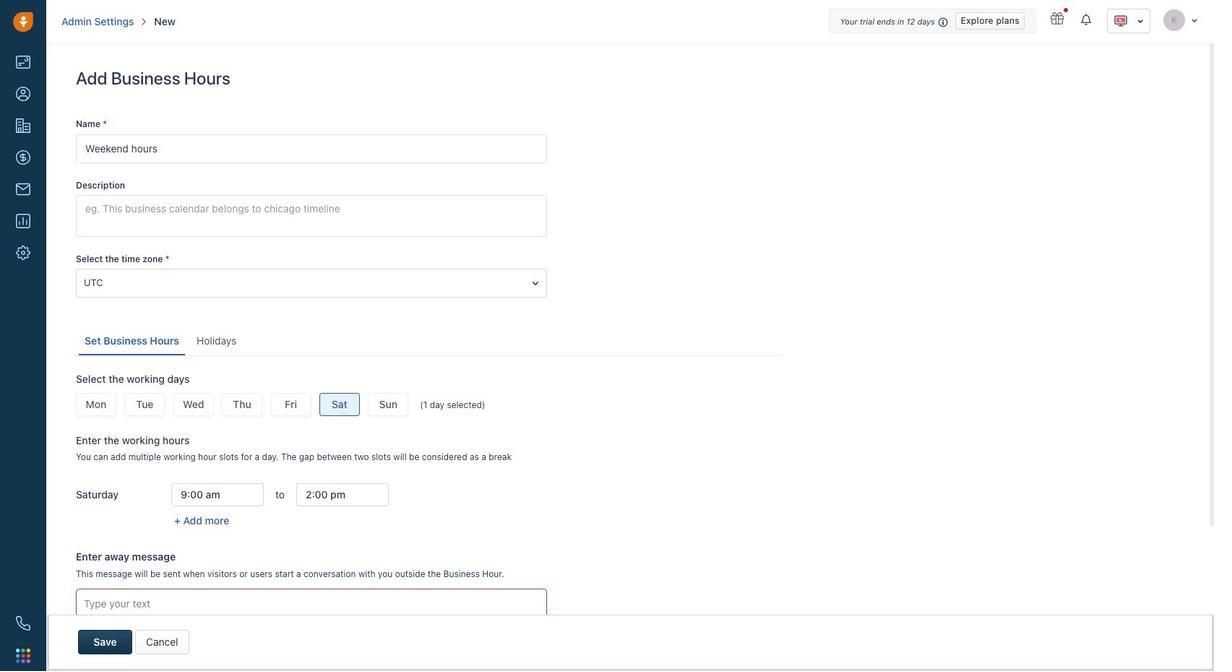 Task type: describe. For each thing, give the bounding box(es) containing it.
eg. This business calendar belongs to chicago timeline text field
[[76, 195, 547, 237]]

missing translation "unavailable" for locale "en-us" image
[[1114, 14, 1129, 28]]

eg. Chicago Business hours text field
[[76, 134, 547, 163]]

phone element
[[9, 609, 38, 638]]

freshworks switcher image
[[16, 649, 30, 664]]

bell regular image
[[1082, 13, 1093, 26]]

ic_arrow_down image
[[1137, 16, 1144, 26]]



Task type: vqa. For each thing, say whether or not it's contained in the screenshot.
"Enter Email Address" Text Box
no



Task type: locate. For each thing, give the bounding box(es) containing it.
ic_info_icon image
[[939, 16, 949, 28]]

phone image
[[16, 617, 30, 631]]

ic_arrow_down image
[[1191, 16, 1199, 24]]



